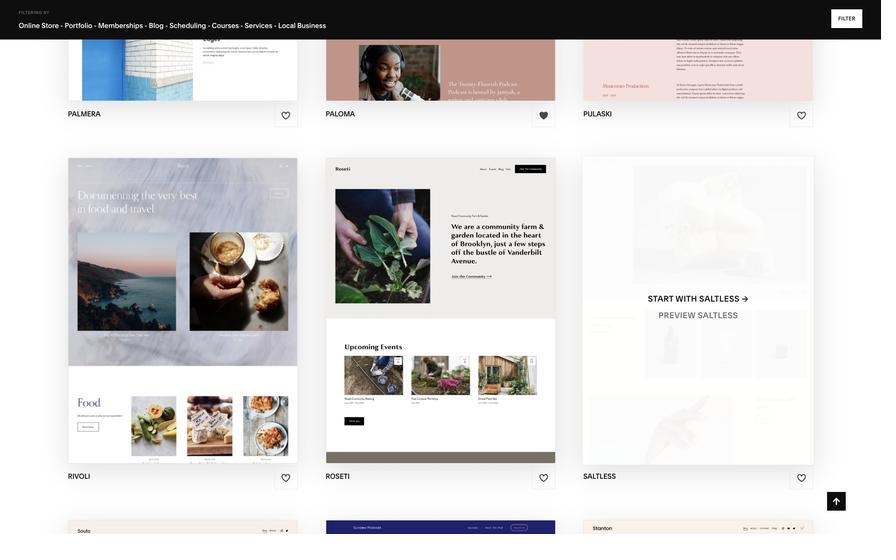 Task type: locate. For each thing, give the bounding box(es) containing it.
preview for preview rivoli
[[149, 311, 187, 320]]

with inside button
[[676, 294, 698, 304]]

roseti image
[[326, 158, 555, 464]]

portfolio
[[65, 21, 92, 30]]

roseti
[[447, 294, 477, 304], [445, 311, 475, 320], [326, 472, 350, 481]]

1 with from the left
[[167, 294, 188, 304]]

saltless image
[[583, 157, 814, 465]]

remove paloma from your favorites list image
[[539, 111, 549, 120]]

- left local
[[274, 21, 277, 30]]

-
[[60, 21, 63, 30], [94, 21, 97, 30], [145, 21, 147, 30], [165, 21, 168, 30], [208, 21, 210, 30], [241, 21, 243, 30], [274, 21, 277, 30]]

blog
[[149, 21, 164, 30]]

1 horizontal spatial start
[[396, 294, 421, 304]]

- left blog
[[145, 21, 147, 30]]

filtering
[[19, 10, 42, 15]]

1 start from the left
[[139, 294, 165, 304]]

- right store
[[60, 21, 63, 30]]

2 - from the left
[[94, 21, 97, 30]]

rivoli
[[190, 294, 218, 304], [189, 311, 216, 320], [68, 472, 90, 481]]

with up preview roseti
[[423, 294, 445, 304]]

add saltless to your favorites list image
[[797, 473, 807, 483]]

0 vertical spatial roseti
[[447, 294, 477, 304]]

add pulaski to your favorites list image
[[797, 111, 807, 120]]

0 horizontal spatial preview
[[149, 311, 187, 320]]

preview for preview saltless
[[659, 311, 696, 320]]

start up preview roseti
[[396, 294, 421, 304]]

souto image
[[68, 521, 297, 534]]

0 horizontal spatial with
[[167, 294, 188, 304]]

2 horizontal spatial preview
[[659, 311, 696, 320]]

2 horizontal spatial with
[[676, 294, 698, 304]]

2 horizontal spatial start
[[648, 294, 674, 304]]

filter button
[[832, 9, 863, 28]]

with up preview saltless
[[676, 294, 698, 304]]

- right blog
[[165, 21, 168, 30]]

preview down 'start with rivoli'
[[149, 311, 187, 320]]

1 preview from the left
[[149, 311, 187, 320]]

- right courses
[[241, 21, 243, 30]]

2 with from the left
[[423, 294, 445, 304]]

start with saltless
[[648, 294, 740, 304]]

preview
[[149, 311, 187, 320], [406, 311, 443, 320], [659, 311, 696, 320]]

0 vertical spatial saltless
[[700, 294, 740, 304]]

1 horizontal spatial preview
[[406, 311, 443, 320]]

2 preview from the left
[[406, 311, 443, 320]]

add roseti to your favorites list image
[[539, 473, 549, 483]]

store
[[41, 21, 59, 30]]

- left courses
[[208, 21, 210, 30]]

start with roseti
[[396, 294, 477, 304]]

stanton image
[[584, 521, 813, 534]]

palmera image
[[68, 0, 297, 101]]

with for rivoli
[[167, 294, 188, 304]]

courses
[[212, 21, 239, 30]]

rivoli inside button
[[190, 294, 218, 304]]

2 vertical spatial roseti
[[326, 472, 350, 481]]

with
[[167, 294, 188, 304], [423, 294, 445, 304], [676, 294, 698, 304]]

add rivoli to your favorites list image
[[281, 473, 291, 483]]

1 - from the left
[[60, 21, 63, 30]]

5 - from the left
[[208, 21, 210, 30]]

3 start from the left
[[648, 294, 674, 304]]

preview roseti link
[[406, 304, 475, 327]]

3 with from the left
[[676, 294, 698, 304]]

3 - from the left
[[145, 21, 147, 30]]

scheduling
[[170, 21, 206, 30]]

2 start from the left
[[396, 294, 421, 304]]

start with rivoli button
[[139, 287, 227, 311]]

filtering by
[[19, 10, 50, 15]]

preview rivoli link
[[149, 304, 216, 327]]

1 vertical spatial saltless
[[698, 311, 738, 320]]

start up preview saltless
[[648, 294, 674, 304]]

start up the "preview rivoli" on the left bottom
[[139, 294, 165, 304]]

start
[[139, 294, 165, 304], [396, 294, 421, 304], [648, 294, 674, 304]]

start inside button
[[648, 294, 674, 304]]

0 vertical spatial rivoli
[[190, 294, 218, 304]]

with up the "preview rivoli" on the left bottom
[[167, 294, 188, 304]]

1 horizontal spatial with
[[423, 294, 445, 304]]

3 preview from the left
[[659, 311, 696, 320]]

preview down start with saltless
[[659, 311, 696, 320]]

online
[[19, 21, 40, 30]]

preview down start with roseti
[[406, 311, 443, 320]]

saltless
[[700, 294, 740, 304], [698, 311, 738, 320], [584, 472, 616, 481]]

start for preview roseti
[[396, 294, 421, 304]]

1 vertical spatial roseti
[[445, 311, 475, 320]]

0 horizontal spatial start
[[139, 294, 165, 304]]

- right portfolio
[[94, 21, 97, 30]]

preview roseti
[[406, 311, 475, 320]]



Task type: describe. For each thing, give the bounding box(es) containing it.
roseti inside "preview roseti" link
[[445, 311, 475, 320]]

start for preview saltless
[[648, 294, 674, 304]]

2 vertical spatial rivoli
[[68, 472, 90, 481]]

preview saltless link
[[659, 304, 738, 327]]

online store - portfolio - memberships - blog - scheduling - courses - services - local business
[[19, 21, 326, 30]]

services
[[245, 21, 273, 30]]

start with roseti button
[[396, 287, 486, 311]]

start with rivoli
[[139, 294, 218, 304]]

with for roseti
[[423, 294, 445, 304]]

memberships
[[98, 21, 143, 30]]

local
[[278, 21, 296, 30]]

2 vertical spatial saltless
[[584, 472, 616, 481]]

preview saltless
[[659, 311, 738, 320]]

sundew image
[[326, 521, 555, 534]]

1 vertical spatial rivoli
[[189, 311, 216, 320]]

add palmera to your favorites list image
[[281, 111, 291, 120]]

preview for preview roseti
[[406, 311, 443, 320]]

4 - from the left
[[165, 21, 168, 30]]

roseti inside start with roseti button
[[447, 294, 477, 304]]

start for preview rivoli
[[139, 294, 165, 304]]

paloma image
[[326, 0, 555, 101]]

preview rivoli
[[149, 311, 216, 320]]

saltless inside button
[[700, 294, 740, 304]]

start with saltless button
[[648, 287, 749, 311]]

pulaski
[[584, 110, 612, 118]]

rivoli image
[[68, 158, 297, 464]]

filter
[[839, 15, 856, 22]]

pulaski image
[[584, 0, 813, 101]]

paloma
[[326, 110, 355, 118]]

business
[[297, 21, 326, 30]]

palmera
[[68, 110, 101, 118]]

back to top image
[[832, 497, 842, 506]]

7 - from the left
[[274, 21, 277, 30]]

6 - from the left
[[241, 21, 243, 30]]

by
[[44, 10, 50, 15]]

with for saltless
[[676, 294, 698, 304]]



Task type: vqa. For each thing, say whether or not it's contained in the screenshot.
the or in the the Take advantage of our powerful blogging tools to share your story, post company news, or announce a product release. Categorize, share, and schedule your posts to make your content work for you.
no



